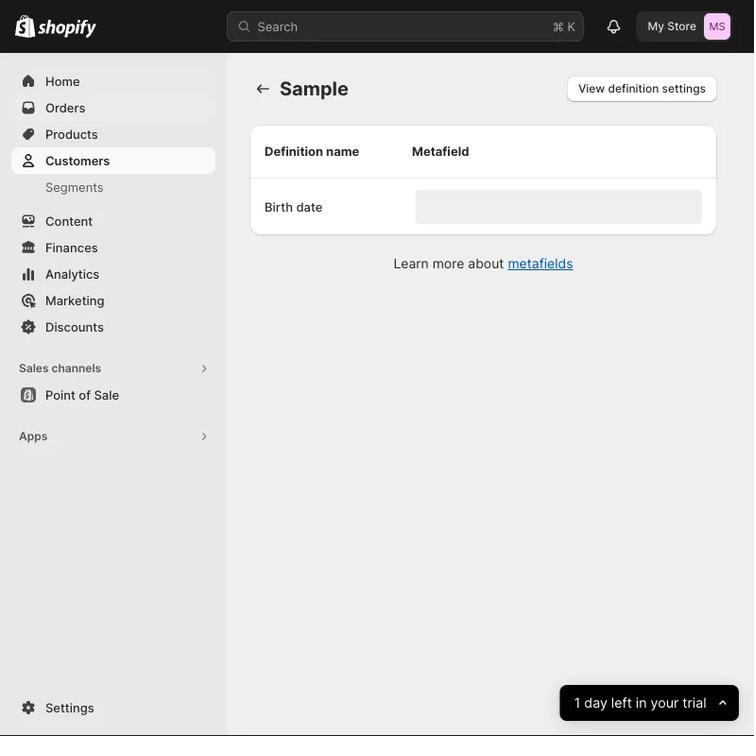Task type: locate. For each thing, give the bounding box(es) containing it.
settings
[[662, 82, 706, 96]]

analytics link
[[11, 261, 216, 287]]

content
[[45, 214, 93, 228]]

birth date
[[265, 200, 323, 214]]

products
[[45, 127, 98, 141]]

definition
[[265, 144, 323, 158]]

point
[[45, 388, 76, 402]]

k
[[568, 19, 576, 34]]

my
[[648, 19, 665, 33]]

1
[[575, 695, 581, 712]]

home link
[[11, 68, 216, 95]]

birth
[[265, 200, 293, 214]]

apps button
[[11, 424, 216, 450]]

your
[[651, 695, 679, 712]]

learn
[[394, 256, 429, 272]]

1 day left in your trial
[[575, 695, 707, 712]]

birth date button
[[250, 190, 718, 224]]

discounts link
[[11, 314, 216, 340]]

left
[[612, 695, 633, 712]]

apps
[[19, 430, 48, 443]]

sale
[[94, 388, 119, 402]]

shopify image
[[38, 19, 97, 38]]

about
[[468, 256, 504, 272]]

more
[[433, 256, 465, 272]]

⌘
[[553, 19, 564, 34]]

⌘ k
[[553, 19, 576, 34]]

discounts
[[45, 320, 104, 334]]

definition
[[608, 82, 659, 96]]

finances link
[[11, 235, 216, 261]]

shopify image
[[15, 15, 35, 38]]

orders
[[45, 100, 86, 115]]



Task type: vqa. For each thing, say whether or not it's contained in the screenshot.
dialog
no



Task type: describe. For each thing, give the bounding box(es) containing it.
orders link
[[11, 95, 216, 121]]

my store
[[648, 19, 697, 33]]

trial
[[683, 695, 707, 712]]

sample
[[280, 77, 349, 100]]

settings link
[[11, 695, 216, 721]]

view
[[579, 82, 605, 96]]

segments
[[45, 180, 104, 194]]

channels
[[52, 362, 101, 375]]

segments link
[[11, 174, 216, 200]]

products link
[[11, 121, 216, 148]]

marketing link
[[11, 287, 216, 314]]

point of sale
[[45, 388, 119, 402]]

view definition settings
[[579, 82, 706, 96]]

store
[[668, 19, 697, 33]]

search
[[258, 19, 298, 34]]

sales channels
[[19, 362, 101, 375]]

name
[[326, 144, 360, 158]]

metafields
[[508, 256, 574, 272]]

view definition settings link
[[567, 76, 718, 102]]

settings
[[45, 701, 94, 715]]

1 day left in your trial button
[[560, 686, 739, 721]]

customers
[[45, 153, 110, 168]]

metafield
[[412, 144, 469, 158]]

learn more about metafields
[[394, 256, 574, 272]]

in
[[636, 695, 647, 712]]

definition name
[[265, 144, 360, 158]]

date
[[296, 200, 323, 214]]

point of sale link
[[11, 382, 216, 408]]

of
[[79, 388, 91, 402]]

marketing
[[45, 293, 104, 308]]

my store image
[[704, 13, 731, 40]]

finances
[[45, 240, 98, 255]]

home
[[45, 74, 80, 88]]

content link
[[11, 208, 216, 235]]

sales
[[19, 362, 49, 375]]

customers link
[[11, 148, 216, 174]]

sales channels button
[[11, 356, 216, 382]]

day
[[585, 695, 608, 712]]

metafields link
[[508, 256, 574, 272]]

analytics
[[45, 267, 100, 281]]

point of sale button
[[0, 382, 227, 408]]



